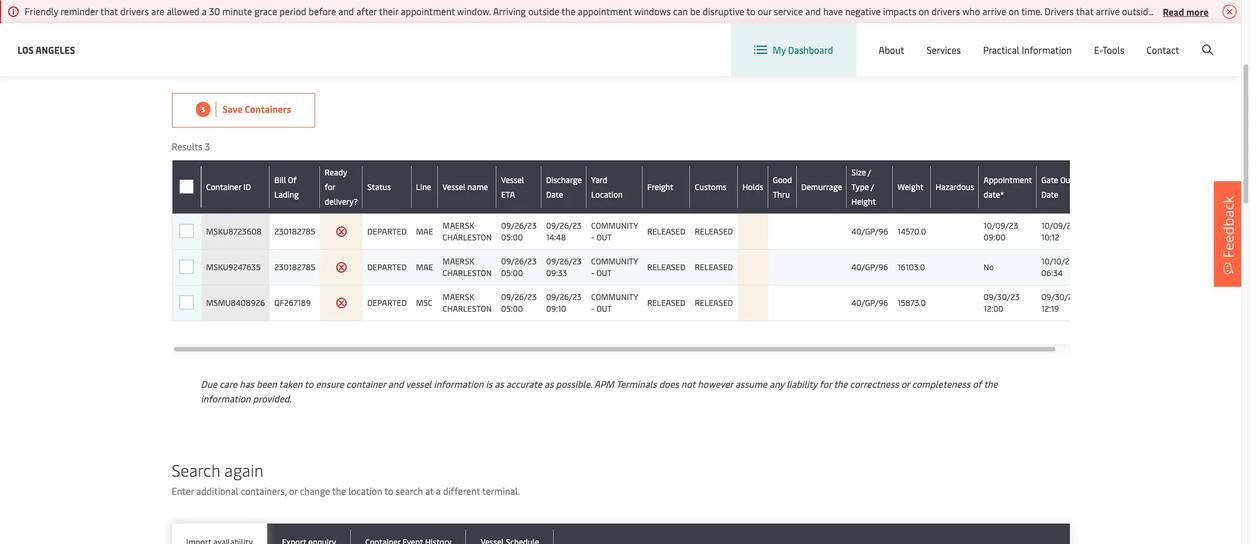 Task type: vqa. For each thing, say whether or not it's contained in the screenshot.
THE RETURNS
no



Task type: describe. For each thing, give the bounding box(es) containing it.
about button
[[879, 23, 905, 76]]

my
[[773, 43, 786, 56]]

2 appointment from the left
[[578, 5, 632, 18]]

tools
[[1103, 43, 1125, 56]]

no
[[984, 262, 994, 273]]

maersk for 09/26/23 09:10
[[443, 291, 475, 302]]

search
[[396, 484, 423, 497]]

containers,
[[241, 484, 287, 497]]

switch location
[[913, 34, 979, 47]]

save containers
[[223, 102, 291, 115]]

charleston for 09/26/23 09:33
[[443, 267, 492, 278]]

09/30/23 for 12:19
[[1042, 291, 1078, 302]]

vessel eta
[[501, 174, 524, 200]]

taken
[[279, 377, 303, 390]]

30
[[209, 5, 220, 18]]

e-tools button
[[1095, 23, 1125, 76]]

wind
[[1234, 5, 1251, 18]]

09/26/23 09:10
[[546, 291, 582, 314]]

enter
[[172, 484, 194, 497]]

who
[[963, 5, 981, 18]]

- for 09/26/23 09:33
[[592, 267, 595, 278]]

global menu button
[[991, 23, 1081, 58]]

1 their from the left
[[379, 5, 399, 18]]

40/gp/96 for 16103.0
[[852, 262, 889, 273]]

1 on from the left
[[919, 5, 930, 18]]

windows
[[635, 5, 671, 18]]

maersk charleston for 09:33
[[443, 256, 492, 278]]

dashboard
[[789, 43, 834, 56]]

maersk charleston for 14:48
[[443, 220, 492, 243]]

been
[[257, 377, 277, 390]]

0 horizontal spatial a
[[202, 5, 207, 18]]

06:34
[[1042, 267, 1063, 278]]

0 horizontal spatial and
[[339, 5, 354, 18]]

1 that from the left
[[100, 5, 118, 18]]

05:00 for 09/26/23 09:33
[[501, 267, 523, 278]]

for inside due care has been taken to ensure container and vessel information is as accurate as possible. apm terminals does not however assume any liability for the correctness or completeness of the information provided.
[[820, 377, 832, 390]]

status
[[368, 181, 391, 192]]

09/26/23 left '09/26/23 09:33'
[[501, 256, 537, 267]]

09/26/23 up 09:33 at left
[[546, 256, 582, 267]]

los angeles
[[18, 43, 75, 56]]

yard
[[592, 174, 608, 185]]

for inside ready for delivery?
[[325, 181, 336, 192]]

any
[[770, 377, 785, 390]]

departed for msku9247635
[[368, 262, 407, 273]]

however
[[698, 377, 733, 390]]

location
[[349, 484, 383, 497]]

practical information
[[984, 43, 1073, 56]]

grace
[[255, 5, 277, 18]]

not ready image for 230182785
[[336, 226, 347, 238]]

- for 09/26/23 14:48
[[592, 232, 595, 243]]

msku9247635
[[206, 262, 261, 273]]

time.
[[1022, 5, 1043, 18]]

departed for msku8723608
[[368, 226, 407, 237]]

negative
[[846, 5, 881, 18]]

the inside "search again enter additional containers, or change the location to search at a different terminal."
[[332, 484, 346, 497]]

height
[[852, 196, 876, 207]]

2 on from the left
[[1009, 5, 1020, 18]]

global menu
[[1016, 34, 1070, 47]]

feedback button
[[1215, 181, 1244, 287]]

appointment date*
[[984, 174, 1033, 200]]

community for 09/26/23 09:10
[[592, 291, 638, 302]]

allowed
[[167, 5, 200, 18]]

about
[[879, 43, 905, 56]]

size
[[852, 167, 866, 178]]

eta
[[501, 189, 515, 200]]

e-tools
[[1095, 43, 1125, 56]]

community - out for 09/26/23 14:48
[[592, 220, 638, 243]]

due care has been taken to ensure container and vessel information is as accurate as possible. apm terminals does not however assume any liability for the correctness or completeness of the information provided.
[[201, 377, 998, 405]]

bill
[[275, 174, 286, 185]]

09/26/23 14:48
[[546, 220, 582, 243]]

possible.
[[556, 377, 592, 390]]

search again enter additional containers, or change the location to search at a different terminal.
[[172, 459, 520, 497]]

2 vertical spatial /
[[871, 181, 875, 192]]

practical information button
[[984, 23, 1073, 76]]

2 arrive from the left
[[1096, 5, 1120, 18]]

good thru
[[773, 174, 792, 200]]

40/gp/96 for 14570.0
[[852, 226, 889, 237]]

05:00 for 09/26/23 09:10
[[501, 303, 523, 314]]

due
[[201, 377, 217, 390]]

bill of lading
[[275, 174, 299, 200]]

discharge
[[546, 174, 582, 185]]

demurrage
[[802, 181, 843, 192]]

container id
[[206, 181, 251, 192]]

1 as from the left
[[495, 377, 504, 390]]

additional
[[196, 484, 239, 497]]

before
[[309, 5, 336, 18]]

1 outside from the left
[[529, 5, 560, 18]]

10/10/23 06:34
[[1042, 256, 1075, 278]]

thru
[[773, 189, 790, 200]]

read
[[1163, 5, 1185, 18]]

09:33
[[546, 267, 567, 278]]

msc
[[416, 297, 433, 308]]

1 horizontal spatial information
[[434, 377, 484, 390]]

are
[[151, 5, 165, 18]]

of
[[288, 174, 297, 185]]

to inside due care has been taken to ensure container and vessel information is as accurate as possible. apm terminals does not however assume any liability for the correctness or completeness of the information provided.
[[305, 377, 314, 390]]

a inside "search again enter additional containers, or change the location to search at a different terminal."
[[436, 484, 441, 497]]

results 3
[[172, 140, 210, 153]]

0 vertical spatial 3
[[201, 104, 205, 114]]

close alert image
[[1223, 5, 1237, 19]]

09:00
[[984, 232, 1006, 243]]

0 vertical spatial to
[[747, 5, 756, 18]]

size / type / height
[[852, 167, 876, 207]]

maersk for 09/26/23 09:33
[[443, 256, 475, 267]]

again
[[225, 459, 264, 481]]



Task type: locate. For each thing, give the bounding box(es) containing it.
1 - from the top
[[592, 232, 595, 243]]

0 vertical spatial not ready image
[[336, 226, 347, 238]]

09/26/23 09:33
[[546, 256, 582, 278]]

1 horizontal spatial and
[[388, 377, 404, 390]]

community
[[592, 220, 638, 231], [592, 256, 638, 267], [592, 291, 638, 302]]

05:00 down eta
[[501, 232, 523, 243]]

or inside "search again enter additional containers, or change the location to search at a different terminal."
[[289, 484, 298, 497]]

community right the 09/26/23 09:10
[[592, 291, 638, 302]]

/ right size
[[868, 167, 872, 178]]

09/30/23 12:19
[[1042, 291, 1078, 314]]

1 vertical spatial not ready image
[[336, 297, 347, 309]]

1 horizontal spatial their
[[1156, 5, 1176, 18]]

date down discharge on the left of the page
[[546, 189, 563, 200]]

40/gp/96 left 16103.0
[[852, 262, 889, 273]]

2 vertical spatial maersk charleston
[[443, 291, 492, 314]]

/ right login
[[1150, 34, 1154, 47]]

1 horizontal spatial location
[[943, 34, 979, 47]]

0 horizontal spatial on
[[919, 5, 930, 18]]

charleston for 09/26/23 09:10
[[443, 303, 492, 314]]

09/26/23 up the 14:48
[[546, 220, 582, 231]]

1 vertical spatial maersk
[[443, 256, 475, 267]]

appointment left windows
[[578, 5, 632, 18]]

3 community from the top
[[592, 291, 638, 302]]

1 appointment from the left
[[401, 5, 455, 18]]

friendly
[[25, 5, 58, 18]]

1 vertical spatial departed
[[368, 262, 407, 273]]

1 horizontal spatial arrive
[[1096, 5, 1120, 18]]

2 vertical spatial out
[[597, 303, 612, 314]]

2 date from the left
[[1042, 189, 1059, 200]]

2 vertical spatial -
[[592, 303, 595, 314]]

0 horizontal spatial 09/30/23
[[984, 291, 1020, 302]]

3 right results
[[205, 140, 210, 153]]

our
[[758, 5, 772, 18]]

09/26/23 05:00 for 09:10
[[501, 291, 537, 314]]

ready
[[325, 167, 347, 178]]

1 vertical spatial location
[[592, 189, 623, 200]]

0 vertical spatial out
[[597, 232, 612, 243]]

out right the 09/26/23 14:48 on the left
[[597, 232, 612, 243]]

1 departed from the top
[[368, 226, 407, 237]]

maersk charleston for 09:10
[[443, 291, 492, 314]]

or right correctness
[[902, 377, 910, 390]]

0 horizontal spatial for
[[325, 181, 336, 192]]

05:00 left 09:33 at left
[[501, 267, 523, 278]]

results
[[172, 140, 203, 153]]

care
[[220, 377, 237, 390]]

0 vertical spatial 230182785
[[275, 226, 316, 237]]

arriving
[[493, 5, 526, 18]]

community - out for 09/26/23 09:33
[[592, 256, 638, 278]]

0 horizontal spatial outside
[[529, 5, 560, 18]]

has
[[240, 377, 254, 390]]

2 09/26/23 05:00 from the top
[[501, 256, 537, 278]]

service
[[774, 5, 803, 18]]

3 - from the top
[[592, 303, 595, 314]]

my dashboard button
[[755, 23, 834, 76]]

1 horizontal spatial as
[[545, 377, 554, 390]]

date*
[[984, 189, 1005, 200]]

None checkbox
[[180, 224, 194, 238], [180, 225, 194, 239], [180, 224, 194, 238], [180, 225, 194, 239]]

date inside gate out date
[[1042, 189, 1059, 200]]

230182785 for msku9247635
[[275, 262, 316, 273]]

1 arrive from the left
[[983, 5, 1007, 18]]

window.
[[457, 5, 491, 18]]

e-
[[1095, 43, 1103, 56]]

drivers left are
[[120, 5, 149, 18]]

feedback
[[1219, 196, 1239, 258]]

09/30/23
[[984, 291, 1020, 302], [1042, 291, 1078, 302]]

to right taken
[[305, 377, 314, 390]]

1 vertical spatial /
[[868, 167, 872, 178]]

1 05:00 from the top
[[501, 232, 523, 243]]

switch
[[913, 34, 941, 47]]

not ready image down not ready image
[[336, 297, 347, 309]]

mae for 14:48
[[416, 226, 433, 237]]

impacts
[[884, 5, 917, 18]]

outside up login
[[1123, 5, 1154, 18]]

2 vertical spatial community - out
[[592, 291, 638, 314]]

los
[[18, 43, 34, 56]]

40/gp/96 for 15873.0
[[852, 297, 889, 308]]

3 appointment from the left
[[1178, 5, 1232, 18]]

discharge date
[[546, 174, 582, 200]]

gate
[[1042, 174, 1059, 185]]

1 horizontal spatial appointment
[[578, 5, 632, 18]]

1 vertical spatial charleston
[[443, 267, 492, 278]]

as right accurate
[[545, 377, 554, 390]]

1 horizontal spatial to
[[385, 484, 394, 497]]

1 horizontal spatial drivers
[[932, 5, 961, 18]]

3 community - out from the top
[[592, 291, 638, 314]]

0 vertical spatial mae
[[416, 226, 433, 237]]

0 horizontal spatial as
[[495, 377, 504, 390]]

10/09/23
[[984, 220, 1019, 231], [1042, 220, 1076, 231]]

3 departed from the top
[[368, 297, 407, 308]]

gate out date
[[1042, 174, 1074, 200]]

to left our
[[747, 5, 756, 18]]

is
[[486, 377, 493, 390]]

community - out down yard location at the top of page
[[592, 220, 638, 243]]

1 09/26/23 05:00 from the top
[[501, 220, 537, 243]]

their
[[379, 5, 399, 18], [1156, 5, 1176, 18]]

on right impacts
[[919, 5, 930, 18]]

09/30/23 for 12:00
[[984, 291, 1020, 302]]

1 vertical spatial -
[[592, 267, 595, 278]]

and left the have
[[806, 5, 821, 18]]

community for 09/26/23 09:33
[[592, 256, 638, 267]]

0 vertical spatial 05:00
[[501, 232, 523, 243]]

2 vertical spatial charleston
[[443, 303, 492, 314]]

10/09/23 up 10:12
[[1042, 220, 1076, 231]]

weight
[[898, 181, 924, 192]]

tab list
[[172, 524, 1070, 544]]

vessel up eta
[[501, 174, 524, 185]]

0 vertical spatial charleston
[[443, 232, 492, 243]]

2 drivers from the left
[[932, 5, 961, 18]]

maersk
[[443, 220, 475, 231], [443, 256, 475, 267], [443, 291, 475, 302]]

05:00 for 09/26/23 14:48
[[501, 232, 523, 243]]

0 horizontal spatial or
[[289, 484, 298, 497]]

drivers left "who"
[[932, 5, 961, 18]]

location down yard
[[592, 189, 623, 200]]

change
[[300, 484, 330, 497]]

1 vertical spatial mae
[[416, 262, 433, 273]]

a
[[202, 5, 207, 18], [436, 484, 441, 497]]

line
[[416, 181, 431, 192]]

2 horizontal spatial and
[[806, 5, 821, 18]]

- right the 09/26/23 09:10
[[592, 303, 595, 314]]

0 horizontal spatial vessel
[[443, 181, 466, 192]]

to left search
[[385, 484, 394, 497]]

1 horizontal spatial 10/09/23
[[1042, 220, 1076, 231]]

230182785 for msku8723608
[[275, 226, 316, 237]]

/ right type in the top of the page
[[871, 181, 875, 192]]

2 horizontal spatial appointment
[[1178, 5, 1232, 18]]

save
[[223, 102, 243, 115]]

1 vertical spatial community
[[592, 256, 638, 267]]

for right liability
[[820, 377, 832, 390]]

0 vertical spatial community
[[592, 220, 638, 231]]

mae down line
[[416, 226, 433, 237]]

0 vertical spatial maersk charleston
[[443, 220, 492, 243]]

and left vessel at the left of the page
[[388, 377, 404, 390]]

search
[[172, 459, 220, 481]]

maersk for 09/26/23 14:48
[[443, 220, 475, 231]]

09/26/23 05:00 left 09:10
[[501, 291, 537, 314]]

0 vertical spatial departed
[[368, 226, 407, 237]]

2 10/09/23 from the left
[[1042, 220, 1076, 231]]

40/gp/96 down height
[[852, 226, 889, 237]]

1 horizontal spatial on
[[1009, 5, 1020, 18]]

0 vertical spatial location
[[943, 34, 979, 47]]

3 09/26/23 05:00 from the top
[[501, 291, 537, 314]]

2 vertical spatial community
[[592, 291, 638, 302]]

1 horizontal spatial outside
[[1123, 5, 1154, 18]]

0 vertical spatial maersk
[[443, 220, 475, 231]]

0 vertical spatial information
[[434, 377, 484, 390]]

2 230182785 from the top
[[275, 262, 316, 273]]

vessel left name
[[443, 181, 466, 192]]

2 departed from the top
[[368, 262, 407, 273]]

community down yard location at the top of page
[[592, 220, 638, 231]]

3 05:00 from the top
[[501, 303, 523, 314]]

2 09/30/23 from the left
[[1042, 291, 1078, 302]]

10/09/23 for 10:12
[[1042, 220, 1076, 231]]

vessel
[[406, 377, 432, 390]]

and left after
[[339, 5, 354, 18]]

released
[[648, 226, 686, 237], [695, 226, 733, 237], [648, 262, 686, 273], [695, 262, 733, 273], [648, 297, 686, 308], [695, 297, 733, 308]]

2 out from the top
[[597, 267, 612, 278]]

location for switch
[[943, 34, 979, 47]]

departed left the msc
[[368, 297, 407, 308]]

09/26/23 left the 09/26/23 09:10
[[501, 291, 537, 302]]

09/26/23 05:00
[[501, 220, 537, 243], [501, 256, 537, 278], [501, 291, 537, 314]]

community - out for 09/26/23 09:10
[[592, 291, 638, 314]]

0 vertical spatial -
[[592, 232, 595, 243]]

1 vertical spatial out
[[597, 267, 612, 278]]

0 vertical spatial or
[[902, 377, 910, 390]]

1 vertical spatial maersk charleston
[[443, 256, 492, 278]]

0 vertical spatial /
[[1150, 34, 1154, 47]]

outside
[[529, 5, 560, 18], [1123, 5, 1154, 18]]

a left 30
[[202, 5, 207, 18]]

2 vertical spatial to
[[385, 484, 394, 497]]

- right the 09/26/23 14:48 on the left
[[592, 232, 595, 243]]

good
[[773, 174, 792, 185]]

0 horizontal spatial that
[[100, 5, 118, 18]]

mae up the msc
[[416, 262, 433, 273]]

appointment up account
[[1178, 5, 1232, 18]]

1 vertical spatial a
[[436, 484, 441, 497]]

0 vertical spatial 09/26/23 05:00
[[501, 220, 537, 243]]

/ for size
[[868, 167, 872, 178]]

09/30/23 up 12:00
[[984, 291, 1020, 302]]

2 mae from the top
[[416, 262, 433, 273]]

that
[[100, 5, 118, 18], [1077, 5, 1094, 18]]

0 horizontal spatial drivers
[[120, 5, 149, 18]]

that right drivers at the top of page
[[1077, 5, 1094, 18]]

/ for login
[[1150, 34, 1154, 47]]

2 maersk charleston from the top
[[443, 256, 492, 278]]

3 left save
[[201, 104, 205, 114]]

1 vertical spatial information
[[201, 392, 251, 405]]

a right at
[[436, 484, 441, 497]]

12:00
[[984, 303, 1004, 314]]

09/26/23 05:00 for 09:33
[[501, 256, 537, 278]]

and inside due care has been taken to ensure container and vessel information is as accurate as possible. apm terminals does not however assume any liability for the correctness or completeness of the information provided.
[[388, 377, 404, 390]]

0 vertical spatial for
[[325, 181, 336, 192]]

2 vertical spatial departed
[[368, 297, 407, 308]]

09/26/23 05:00 left the 14:48
[[501, 220, 537, 243]]

0 horizontal spatial arrive
[[983, 5, 1007, 18]]

departed
[[368, 226, 407, 237], [368, 262, 407, 273], [368, 297, 407, 308]]

12:19
[[1042, 303, 1060, 314]]

vessel for eta
[[501, 174, 524, 185]]

10/09/23 up 09:00
[[984, 220, 1019, 231]]

after
[[357, 5, 377, 18]]

correctness
[[851, 377, 899, 390]]

community - out right the 09/26/23 09:10
[[592, 291, 638, 314]]

out right the 09/26/23 09:10
[[597, 303, 612, 314]]

departed right not ready image
[[368, 262, 407, 273]]

1 charleston from the top
[[443, 232, 492, 243]]

0 horizontal spatial location
[[592, 189, 623, 200]]

charleston for 09/26/23 14:48
[[443, 232, 492, 243]]

09/26/23 down eta
[[501, 220, 537, 231]]

1 40/gp/96 from the top
[[852, 226, 889, 237]]

create
[[1156, 34, 1183, 47]]

2 vertical spatial maersk
[[443, 291, 475, 302]]

1 horizontal spatial a
[[436, 484, 441, 497]]

1 230182785 from the top
[[275, 226, 316, 237]]

0 horizontal spatial to
[[305, 377, 314, 390]]

out for 09/26/23 09:10
[[597, 303, 612, 314]]

arrive up e-tools dropdown button
[[1096, 5, 1120, 18]]

1 vertical spatial 230182785
[[275, 262, 316, 273]]

16103.0
[[898, 262, 926, 273]]

1 maersk from the top
[[443, 220, 475, 231]]

0 horizontal spatial appointment
[[401, 5, 455, 18]]

or left change
[[289, 484, 298, 497]]

1 maersk charleston from the top
[[443, 220, 492, 243]]

community - out
[[592, 220, 638, 243], [592, 256, 638, 278], [592, 291, 638, 314]]

09/26/23 05:00 for 14:48
[[501, 220, 537, 243]]

1 drivers from the left
[[120, 5, 149, 18]]

2 vertical spatial 05:00
[[501, 303, 523, 314]]

appointment left window. at the top of page
[[401, 5, 455, 18]]

2 that from the left
[[1077, 5, 1094, 18]]

maersk charleston
[[443, 220, 492, 243], [443, 256, 492, 278], [443, 291, 492, 314]]

information left is
[[434, 377, 484, 390]]

container
[[347, 377, 386, 390]]

on left time.
[[1009, 5, 1020, 18]]

out for 09/26/23 09:33
[[597, 267, 612, 278]]

None checkbox
[[180, 180, 194, 194], [180, 180, 194, 194], [180, 260, 194, 274], [180, 260, 194, 274], [180, 295, 194, 309], [180, 296, 194, 310], [180, 180, 194, 194], [180, 180, 194, 194], [180, 260, 194, 274], [180, 260, 194, 274], [180, 295, 194, 309], [180, 296, 194, 310]]

vessel for name
[[443, 181, 466, 192]]

1 horizontal spatial 09/30/23
[[1042, 291, 1078, 302]]

1 horizontal spatial date
[[1042, 189, 1059, 200]]

mae for 09:33
[[416, 262, 433, 273]]

05:00
[[501, 232, 523, 243], [501, 267, 523, 278], [501, 303, 523, 314]]

as right is
[[495, 377, 504, 390]]

their up create
[[1156, 5, 1176, 18]]

1 not ready image from the top
[[336, 226, 347, 238]]

1 09/30/23 from the left
[[984, 291, 1020, 302]]

230182785 up the qf267189
[[275, 262, 316, 273]]

0 vertical spatial 40/gp/96
[[852, 226, 889, 237]]

1 vertical spatial to
[[305, 377, 314, 390]]

msmu8408926
[[206, 297, 265, 308]]

date inside discharge date
[[546, 189, 563, 200]]

09/26/23 05:00 left 09:33 at left
[[501, 256, 537, 278]]

departed for msmu8408926
[[368, 297, 407, 308]]

2 community - out from the top
[[592, 256, 638, 278]]

1 10/09/23 from the left
[[984, 220, 1019, 231]]

1 date from the left
[[546, 189, 563, 200]]

not ready image for qf267189
[[336, 297, 347, 309]]

0 horizontal spatial their
[[379, 5, 399, 18]]

arrive right "who"
[[983, 5, 1007, 18]]

09/26/23
[[501, 220, 537, 231], [546, 220, 582, 231], [501, 256, 537, 267], [546, 256, 582, 267], [501, 291, 537, 302], [546, 291, 582, 302]]

1 vertical spatial 05:00
[[501, 267, 523, 278]]

1 vertical spatial 40/gp/96
[[852, 262, 889, 273]]

1 horizontal spatial that
[[1077, 5, 1094, 18]]

for down ready
[[325, 181, 336, 192]]

2 their from the left
[[1156, 5, 1176, 18]]

10/09/23 10:12
[[1042, 220, 1076, 243]]

- right '09/26/23 09:33'
[[592, 267, 595, 278]]

2 as from the left
[[545, 377, 554, 390]]

1 community from the top
[[592, 220, 638, 231]]

or inside due care has been taken to ensure container and vessel information is as accurate as possible. apm terminals does not however assume any liability for the correctness or completeness of the information provided.
[[902, 377, 910, 390]]

1 vertical spatial 09/26/23 05:00
[[501, 256, 537, 278]]

not ready image
[[336, 262, 347, 273]]

their right after
[[379, 5, 399, 18]]

2 vertical spatial 40/gp/96
[[852, 297, 889, 308]]

arrive
[[983, 5, 1007, 18], [1096, 5, 1120, 18]]

3 40/gp/96 from the top
[[852, 297, 889, 308]]

to
[[747, 5, 756, 18], [305, 377, 314, 390], [385, 484, 394, 497]]

login
[[1125, 34, 1148, 47]]

1 horizontal spatial or
[[902, 377, 910, 390]]

that right reminder
[[100, 5, 118, 18]]

community right '09/26/23 09:33'
[[592, 256, 638, 267]]

terminals
[[616, 377, 657, 390]]

2 - from the top
[[592, 267, 595, 278]]

date down gate
[[1042, 189, 1059, 200]]

05:00 left 09:10
[[501, 303, 523, 314]]

2 vertical spatial 09/26/23 05:00
[[501, 291, 537, 314]]

ensure
[[316, 377, 344, 390]]

information
[[1022, 43, 1073, 56]]

freight
[[648, 181, 674, 192]]

yard location
[[592, 174, 623, 200]]

departed down "status"
[[368, 226, 407, 237]]

for
[[325, 181, 336, 192], [820, 377, 832, 390]]

2 not ready image from the top
[[336, 297, 347, 309]]

not ready image down delivery?
[[336, 226, 347, 238]]

14:48
[[546, 232, 566, 243]]

3 charleston from the top
[[443, 303, 492, 314]]

3 maersk from the top
[[443, 291, 475, 302]]

community for 09/26/23 14:48
[[592, 220, 638, 231]]

to inside "search again enter additional containers, or change the location to search at a different terminal."
[[385, 484, 394, 497]]

accurate
[[506, 377, 542, 390]]

services button
[[927, 23, 961, 76]]

2 horizontal spatial to
[[747, 5, 756, 18]]

10:12
[[1042, 232, 1060, 243]]

1 horizontal spatial for
[[820, 377, 832, 390]]

230182785 down 'lading'
[[275, 226, 316, 237]]

09/26/23 up 09:10
[[546, 291, 582, 302]]

id
[[244, 181, 251, 192]]

not ready image
[[336, 226, 347, 238], [336, 297, 347, 309]]

- for 09/26/23 09:10
[[592, 303, 595, 314]]

out right '09/26/23 09:33'
[[597, 267, 612, 278]]

qf267189
[[275, 297, 311, 308]]

information down care
[[201, 392, 251, 405]]

my dashboard
[[773, 43, 834, 56]]

outside right arriving
[[529, 5, 560, 18]]

2 community from the top
[[592, 256, 638, 267]]

community - out right '09/26/23 09:33'
[[592, 256, 638, 278]]

2 charleston from the top
[[443, 267, 492, 278]]

1 vertical spatial community - out
[[592, 256, 638, 278]]

1 mae from the top
[[416, 226, 433, 237]]

1 horizontal spatial vessel
[[501, 174, 524, 185]]

location
[[943, 34, 979, 47], [592, 189, 623, 200]]

0 vertical spatial a
[[202, 5, 207, 18]]

09:10
[[546, 303, 567, 314]]

disruptive
[[703, 5, 745, 18]]

09/30/23 up '12:19'
[[1042, 291, 1078, 302]]

10/09/23 for 09:00
[[984, 220, 1019, 231]]

1 out from the top
[[597, 232, 612, 243]]

1 vertical spatial for
[[820, 377, 832, 390]]

2 outside from the left
[[1123, 5, 1154, 18]]

1 vertical spatial 3
[[205, 140, 210, 153]]

menu
[[1046, 34, 1070, 47]]

0 horizontal spatial information
[[201, 392, 251, 405]]

2 maersk from the top
[[443, 256, 475, 267]]

40/gp/96 left 15873.0
[[852, 297, 889, 308]]

delivery?
[[325, 196, 358, 207]]

2 40/gp/96 from the top
[[852, 262, 889, 273]]

contact button
[[1147, 23, 1180, 76]]

location for yard
[[592, 189, 623, 200]]

provided.
[[253, 392, 292, 405]]

out
[[1061, 174, 1074, 185]]

2 05:00 from the top
[[501, 267, 523, 278]]

1 community - out from the top
[[592, 220, 638, 243]]

location down "who"
[[943, 34, 979, 47]]

0 horizontal spatial 10/09/23
[[984, 220, 1019, 231]]

3 out from the top
[[597, 303, 612, 314]]

0 horizontal spatial date
[[546, 189, 563, 200]]

0 vertical spatial community - out
[[592, 220, 638, 243]]

3 maersk charleston from the top
[[443, 291, 492, 314]]

out for 09/26/23 14:48
[[597, 232, 612, 243]]

1 vertical spatial or
[[289, 484, 298, 497]]

10/10/23
[[1042, 256, 1075, 267]]

vessel
[[501, 174, 524, 185], [443, 181, 466, 192]]



